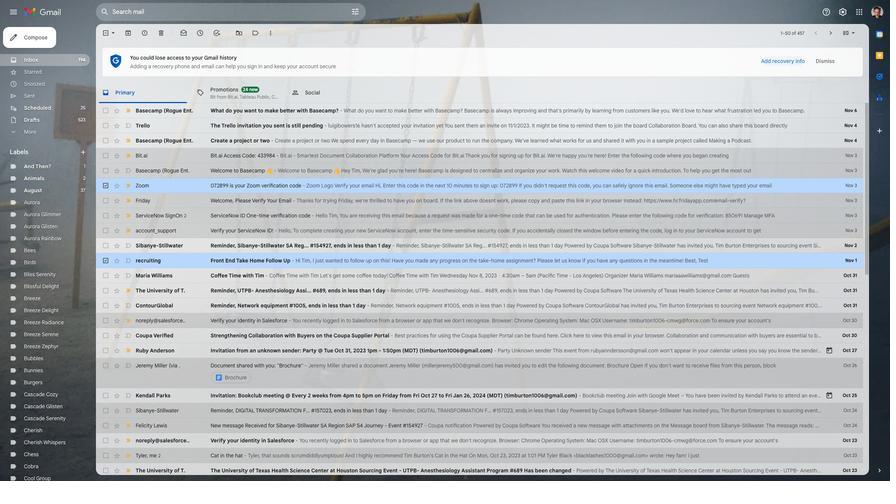 Task type: locate. For each thing, give the bounding box(es) containing it.
2 nov 4 from the top
[[845, 138, 858, 143]]

the university of t. for reminder, utpb- anesthesiology assi... #689, ends in less than 1 day
[[136, 287, 185, 294]]

from right invitation
[[237, 347, 249, 354]]

document
[[320, 152, 345, 159], [211, 362, 235, 369]]

1 portal from the left
[[374, 332, 390, 339]]

3 31 from the top
[[853, 303, 858, 308]]

1 message from the left
[[223, 422, 244, 429]]

or up burton's
[[424, 437, 429, 444]]

aurora link
[[24, 199, 40, 206]]

aurora for aurora glisten
[[24, 223, 40, 230]]

2 horizontal spatial want
[[673, 362, 685, 369]]

aurora down aurora link
[[24, 211, 40, 218]]

2 vertical spatial please
[[538, 257, 554, 264]]

can left also
[[709, 122, 718, 129]]

cell containing document shared with you: "brochure"
[[211, 362, 826, 384]]

ent.
[[183, 107, 193, 114], [183, 137, 193, 144], [181, 167, 190, 174]]

row
[[96, 103, 864, 118], [96, 118, 864, 133], [96, 133, 864, 148], [96, 148, 864, 163], [96, 163, 864, 178], [96, 178, 864, 193], [96, 193, 864, 208], [96, 208, 864, 223], [96, 223, 864, 238], [96, 238, 877, 253], [96, 253, 864, 268], [96, 268, 864, 283], [96, 283, 864, 298], [96, 298, 865, 313], [96, 313, 864, 328], [96, 328, 864, 343], [96, 343, 891, 358], [96, 358, 864, 388], [96, 388, 864, 403], [96, 403, 891, 418], [96, 418, 891, 433], [96, 433, 864, 448], [96, 448, 864, 463], [96, 463, 891, 478]]

bees
[[24, 247, 36, 254]]

0 horizontal spatial 27
[[432, 392, 438, 399]]

tim
[[716, 242, 724, 249], [255, 272, 264, 279], [311, 272, 319, 279], [430, 272, 439, 279], [799, 287, 808, 294], [659, 302, 668, 309], [722, 407, 730, 414], [404, 452, 413, 459]]

contourglobal
[[136, 302, 173, 309], [586, 302, 620, 309]]

promotions, 24 new messages, tab
[[191, 82, 285, 103]]

1 horizontal spatial please
[[538, 257, 554, 264]]

primary
[[116, 89, 135, 96]]

row containing trello
[[96, 118, 864, 133]]

logged down region
[[330, 437, 347, 444]]

2 trello from the left
[[222, 122, 236, 129]]

system: for oct 23
[[567, 437, 586, 444]]

salesforce up sounds
[[267, 437, 295, 444]]

texas down wrote:
[[647, 467, 661, 474]]

0 vertical spatial the university of t.
[[136, 287, 185, 294]]

more button
[[0, 126, 90, 138]]

social tab
[[286, 82, 380, 103]]

you inside you could lose access to your gmail history adding a recovery phone and email can help you sign in and keep your account secure
[[237, 63, 246, 70]]

1 f... from the left
[[303, 407, 310, 414]]

2 aurora from the top
[[24, 211, 40, 218]]

meeting
[[264, 392, 284, 399]]

1 transformation from the left
[[256, 407, 302, 414]]

0 horizontal spatial two
[[260, 137, 270, 144]]

identity
[[238, 317, 256, 324], [240, 437, 260, 444]]

salesforce
[[262, 317, 288, 324], [353, 317, 378, 324], [267, 437, 295, 444], [360, 437, 385, 444]]

enter
[[608, 152, 621, 159], [383, 182, 396, 189]]

2
[[83, 176, 86, 181], [184, 213, 187, 218], [855, 243, 858, 248], [308, 392, 311, 399], [158, 453, 161, 459]]

sent
[[24, 93, 35, 99]]

1 what from the left
[[211, 107, 224, 114]]

1 link from the left
[[454, 197, 462, 204]]

0 horizontal spatial account
[[299, 63, 319, 70]]

0 vertical spatial don't
[[453, 317, 465, 324]]

1 vertical spatial sign
[[480, 182, 490, 189]]

osx for oct 30
[[591, 317, 602, 324]]

is down welcome to basecamp on the left top of page
[[230, 182, 234, 189]]

2 message from the left
[[589, 422, 611, 429]]

party
[[303, 347, 317, 354], [498, 347, 511, 354]]

than down ⋅
[[492, 302, 502, 309]]

salesforce up unknown
[[262, 317, 288, 324]]

operating for oct 30
[[535, 317, 559, 324]]

with left attachments
[[612, 422, 622, 429]]

following up log
[[653, 212, 674, 219]]

university down questions
[[634, 287, 657, 294]]

0 vertical spatial oct 31
[[844, 273, 858, 278]]

1 oct 24 from the top
[[844, 408, 858, 413]]

the university of t. for the university of texas health science center at houston sourcing event - utpb- anesthesiology assistant program  #689 has been changed
[[136, 467, 185, 474]]

don't for oct 23
[[460, 437, 472, 444]]

1 digital from the left
[[236, 407, 255, 414]]

noreply@salesforce.. for oct 23
[[136, 437, 190, 444]]

oct 23 for just
[[844, 453, 858, 458]]

6 3 from the top
[[855, 228, 858, 233]]

don't inside cell
[[660, 362, 672, 369]]

1 vertical spatial brochure
[[225, 374, 247, 381]]

2 noreply@salesforce.. from the top
[[136, 437, 190, 444]]

(timburton1006@gmail.com) up the "reminder, digital transformation  f... #157023, ends in less than 1 day - reminder, digital transformation f... #157023, ends in less than 1 day powered by coupa software sibanye-stillwater has invited you, tim burton enterprises to sourcing event digital transformation f."
[[505, 392, 578, 399]]

and
[[24, 163, 34, 170], [345, 452, 355, 459]]

0 vertical spatial are
[[350, 212, 358, 219]]

1 horizontal spatial williams
[[645, 272, 664, 279]]

oct 31 for burton
[[844, 288, 858, 293]]

minutes
[[454, 182, 473, 189]]

party up document shared with you: "brochure" - jeremy miller shared a document jeremy miller (millerjeremy500@gmail.com) has invited you to edit the following document: brochure open if you don't want to receive files from this person, block
[[498, 347, 511, 354]]

tab list containing promotions
[[96, 82, 870, 103]]

your up end
[[226, 227, 236, 234]]

0 horizontal spatial just
[[316, 257, 324, 264]]

creating
[[710, 152, 729, 159], [324, 227, 344, 234]]

delight for blissful delight
[[42, 283, 59, 290]]

with inside cell
[[255, 362, 265, 369]]

calendar event image
[[826, 347, 834, 354], [826, 392, 834, 399]]

0 vertical spatial mac
[[580, 317, 590, 324]]

1 072899 from the left
[[211, 182, 229, 189]]

(mdt) right 2024
[[487, 392, 503, 399]]

less down accidentally
[[529, 242, 538, 249]]

row containing tyler
[[96, 448, 864, 463]]

the trello invitation you sent is still pending - luigibowers16 hasn't accepted your invitation yet you sent them an invite on 11/1/2023. it might be time to remind them to join the board collaboration board. you can also share this board directly
[[211, 122, 788, 129]]

3 message from the left
[[777, 422, 799, 429]]

row containing zoom
[[96, 178, 864, 193]]

hey tim, we're glad you're here! basecamp is designed to centralize and organize your work. watch this welcome video for a quick introduction. to help you get the most out
[[340, 167, 752, 174]]

2 coffee from the left
[[270, 272, 286, 279]]

1 horizontal spatial brochure
[[608, 362, 629, 369]]

supplier up 1pm
[[352, 332, 373, 339]]

identity up "tyler," on the bottom left of the page
[[240, 437, 260, 444]]

for left trying
[[315, 197, 322, 204]]

cherish whispers link
[[24, 439, 66, 446]]

3 for hello, to complete creating your new servicenow account, enter the time-sensitive security code. if you accidentally closed the window before entering the code, log in to your servicenow account to get
[[855, 228, 858, 233]]

two up 433984
[[260, 137, 270, 144]]

2 4 from the top
[[855, 138, 858, 143]]

miller
[[155, 362, 168, 369], [327, 362, 340, 369], [408, 362, 421, 369]]

we're left glad on the top left of the page
[[363, 167, 376, 174]]

sibanye-stillwater for reminder, sibanye-stillwater sa reg... #154927, ends in less than 1 day
[[136, 242, 183, 249]]

1 verify your identity in salesforce - you recently logged in to salesforce from a browser or app that we don't recognize. browser: chrome operating system: mac osx username: timburton1006-cmwg@force.com to ensure your account's from the top
[[211, 317, 772, 324]]

9 row from the top
[[96, 223, 864, 238]]

1 inside labels navigation
[[84, 164, 86, 169]]

happy
[[563, 152, 577, 159]]

0 vertical spatial sibanye-stillwater
[[136, 242, 183, 249]]

want down 24 new
[[244, 107, 257, 114]]

gmail image
[[24, 5, 65, 20]]

williams
[[151, 272, 173, 279], [645, 272, 664, 279]]

2 williams from the left
[[645, 272, 664, 279]]

creating down hello at top
[[324, 227, 344, 234]]

1 vertical spatial 24
[[853, 408, 858, 413]]

24 right promotions
[[243, 86, 248, 92]]

servicenow id one-time verification code - hello tim, you are receiving this email because a request was made for a one-time code that can be used for authentication. please enter the following code for verification: 850691 manage mfa
[[211, 212, 776, 219]]

following inside cell
[[558, 362, 579, 369]]

breeze for breeze zephyr
[[24, 343, 41, 350]]

secure
[[320, 63, 336, 70]]

1 horizontal spatial digital
[[417, 407, 437, 414]]

recently for oct 30
[[303, 317, 322, 324]]

3 time from the left
[[407, 272, 418, 279]]

code down "please"
[[512, 212, 524, 219]]

sibanye-stillwater
[[136, 242, 183, 249], [136, 407, 179, 414]]

servicenow down welcome,
[[211, 212, 239, 219]]

snooze image
[[197, 29, 204, 37]]

main content containing you could lose access to your gmail history
[[96, 24, 891, 481]]

0 horizontal spatial assistant
[[462, 467, 486, 474]]

has
[[524, 467, 534, 474]]

mac for oct 30
[[580, 317, 590, 324]]

herewith
[[841, 422, 863, 429]]

you up hasn't
[[365, 107, 374, 114]]

coffee down have
[[389, 272, 405, 279]]

kendall parks
[[136, 392, 171, 399]]

lewis
[[154, 422, 167, 429]]

Search mail text field
[[113, 8, 330, 16]]

3 for welcome to basecamp
[[855, 168, 858, 173]]

2 welcome from the left
[[278, 167, 300, 174]]

be left used
[[547, 212, 553, 219]]

cobra link
[[24, 463, 39, 470]]

invitation from an unknown sender: party @ tue oct 31, 2023 1pm - 1:50pm (mdt) (timburton1006@gmail.com) - party unknown sender this event from rubyanndersson@gmail.com won't appear in your calendar unless you say you know the sender. know this sender? join with g
[[211, 347, 891, 354]]

inbox
[[24, 57, 38, 63]]

0 horizontal spatial miller
[[155, 362, 168, 369]]

1:01
[[528, 452, 537, 459]]

0 horizontal spatial please
[[235, 197, 251, 204]]

2 horizontal spatial jeremy
[[389, 362, 406, 369]]

1 cascade from the top
[[24, 391, 45, 398]]

you right the code.
[[517, 227, 526, 234]]

4 for create a project or two - create a project or two we spend every day in basecamp — we use our product to run the company. we've learned what works for us and shared it with you in a sample project called making a podcast.
[[855, 138, 858, 143]]

you right yet
[[445, 122, 453, 129]]

https://www.hr.fridayapp.com/email-
[[644, 197, 730, 204]]

1 vertical spatial don't
[[660, 362, 672, 369]]

1 any from the left
[[430, 257, 439, 264]]

1 down accidentally
[[552, 242, 553, 249]]

to
[[684, 167, 689, 174], [293, 227, 299, 234], [712, 317, 718, 324], [719, 437, 725, 444]]

3 network from the left
[[758, 302, 778, 309]]

aurora for aurora glimmer
[[24, 211, 40, 218]]

some
[[342, 272, 355, 279]]

access down the —
[[412, 152, 429, 159]]

delight for breeze delight
[[42, 307, 59, 314]]

1 vertical spatial we
[[445, 317, 451, 324]]

what do you want to make better with basecamp? - what do you want to make better with basecamp? basecamp is always improving and that's primarily by learning from customers like you. we'd love to hear what frustration led you to basecamp.
[[211, 107, 806, 114]]

24 left the attached at bottom
[[853, 423, 858, 428]]

1 horizontal spatial shared
[[342, 362, 358, 369]]

1 vertical spatial help
[[691, 167, 701, 174]]

1 vertical spatial request
[[432, 212, 450, 219]]

1 vertical spatial @
[[286, 392, 291, 399]]

main content
[[96, 24, 891, 481]]

1 two from the left
[[260, 137, 270, 144]]

2 supplier from the left
[[479, 332, 498, 339]]

fri left "jan" at the right
[[446, 392, 452, 399]]

nov 4 for create a project or two - create a project or two we spend every day in basecamp — we use our product to run the company. we've learned what works for us and shared it with you in a sample project called making a podcast.
[[845, 138, 858, 143]]

hey
[[342, 167, 351, 174], [666, 452, 676, 459]]

email left hi,
[[362, 182, 374, 189]]

0 horizontal spatial fri
[[413, 392, 420, 399]]

2 vertical spatial get
[[333, 272, 341, 279]]

1 horizontal spatial hey
[[666, 452, 676, 459]]

new down the receiving at top left
[[357, 227, 367, 234]]

1
[[781, 30, 783, 36], [84, 164, 86, 169], [378, 242, 381, 249], [552, 242, 553, 249], [856, 258, 858, 263], [373, 287, 375, 294], [542, 287, 544, 294], [353, 302, 355, 309], [504, 302, 506, 309], [375, 407, 377, 414], [557, 407, 559, 414]]

👋 image
[[267, 168, 273, 174]]

0 horizontal spatial equipment
[[261, 302, 288, 309]]

this left person,
[[734, 362, 743, 369]]

2 cherish from the top
[[24, 439, 42, 446]]

2 vertical spatial 31
[[853, 303, 858, 308]]

cell
[[211, 362, 826, 384]]

link left above
[[454, 197, 462, 204]]

0 vertical spatial operating
[[535, 317, 559, 324]]

glisten down glimmer
[[41, 223, 58, 230]]

2 vertical spatial tim,
[[302, 257, 312, 264]]

oct 23
[[843, 438, 858, 443], [844, 453, 858, 458], [843, 468, 858, 473]]

breeze for breeze serene
[[24, 331, 41, 338]]

1 vertical spatial document
[[211, 362, 235, 369]]

2 oct 24 from the top
[[844, 423, 858, 428]]

14 row from the top
[[96, 298, 865, 313]]

serenity down cascade glisten
[[46, 415, 66, 422]]

11 row from the top
[[96, 253, 864, 268]]

3 jeremy from the left
[[389, 362, 406, 369]]

ends
[[334, 242, 346, 249], [510, 242, 522, 249], [328, 287, 341, 294], [501, 287, 512, 294], [309, 302, 321, 309], [462, 302, 474, 309], [334, 407, 346, 414], [516, 407, 528, 414]]

0 vertical spatial recognize.
[[466, 317, 491, 324]]

23 for -
[[853, 468, 858, 473]]

began
[[693, 152, 708, 159]]

2 cat from the left
[[435, 452, 444, 459]]

sent up product
[[455, 122, 465, 129]]

2 #154927, from the left
[[488, 242, 509, 249]]

4 nov 3 from the top
[[846, 198, 858, 203]]

0 horizontal spatial and
[[24, 163, 34, 170]]

don't for oct 30
[[453, 317, 465, 324]]

centralize
[[480, 167, 503, 174]]

labels image
[[252, 29, 260, 37]]

main menu image
[[9, 8, 18, 17]]

breeze up bubbles
[[24, 343, 41, 350]]

1 vertical spatial 27
[[432, 392, 438, 399]]

2 bit.ai from the left
[[211, 152, 223, 159]]

row containing bit.ai
[[96, 148, 864, 163]]

your up "communication"
[[737, 317, 747, 324]]

3 transformation from the left
[[840, 407, 886, 414]]

oct 31 for is
[[844, 303, 858, 308]]

2 horizontal spatial have
[[720, 182, 731, 189]]

#154927, down complete
[[310, 242, 333, 249]]

194
[[78, 57, 86, 63]]

files
[[711, 362, 721, 369]]

oct 24 for day,
[[844, 423, 858, 428]]

10 row from the top
[[96, 238, 877, 253]]

can inside you could lose access to your gmail history adding a recovery phone and email can help you sign in and keep your account secure
[[216, 63, 224, 70]]

0 horizontal spatial make
[[265, 107, 279, 114]]

are
[[350, 212, 358, 219], [777, 332, 785, 339]]

use
[[427, 137, 436, 144]]

following up quick at the right of the page
[[631, 152, 653, 159]]

nov for what do you want to make better with basecamp? basecamp is always improving and that's primarily by learning from customers like you. we'd love to hear what frustration led you to basecamp.
[[845, 108, 854, 113]]

recovery inside you could lose access to your gmail history adding a recovery phone and email can help you sign in and keep your account secure
[[153, 63, 174, 70]]

1 vertical spatial ensure
[[726, 437, 742, 444]]

let's
[[320, 272, 332, 279]]

reminder, sibanye-stillwater sa reg... #154927, ends in less than 1 day - reminder, sibanye-stillwater sa reg... #154927, ends in less than 1 day powered by coupa software sibanye-stillwater has invited you, tim burton enterprises to sourcing event sibanye-stillwater sa reg.
[[211, 242, 877, 249]]

you right the board.
[[699, 122, 708, 129]]

app up practices
[[423, 317, 432, 324]]

for down https://www.hr.fridayapp.com/email-
[[689, 212, 695, 219]]

(timburton1006@gmail.com)
[[420, 347, 493, 354], [505, 392, 578, 399]]

want inside cell
[[673, 362, 685, 369]]

this
[[745, 122, 754, 129], [579, 167, 588, 174], [397, 182, 406, 189], [568, 182, 577, 189], [645, 182, 654, 189], [567, 197, 575, 204], [382, 212, 391, 219], [604, 332, 613, 339], [835, 347, 844, 354], [734, 362, 743, 369]]

less up s4
[[353, 407, 362, 414]]

31 for is
[[853, 303, 858, 308]]

24 for new message received for sibanye-stillwater sa region sap s4 journey - event #154927 - coupa notification powered by coupa software you received a new message with attachments on the message board from sibanye-stillwater. the message reads: good day, herewith attached ar
[[853, 423, 858, 428]]

if
[[583, 257, 586, 264]]

(rogue for create a project or two - create a project or two we spend every day in basecamp — we use our product to run the company. we've learned what works for us and shared it with you in a sample project called making a podcast.
[[164, 137, 182, 144]]

1 assi... from the left
[[296, 287, 312, 294]]

1 sent from the left
[[274, 122, 285, 129]]

<blacklashes1000@gmail.com>
[[574, 452, 649, 459]]

27
[[853, 348, 858, 353], [432, 392, 438, 399]]

2 oct 31 from the top
[[844, 288, 858, 293]]

None checkbox
[[102, 29, 110, 37], [102, 137, 110, 144], [102, 182, 110, 189], [102, 197, 110, 204], [102, 212, 110, 219], [102, 257, 110, 264], [102, 272, 110, 279], [102, 332, 110, 339], [102, 347, 110, 354], [102, 362, 110, 369], [102, 422, 110, 429], [102, 437, 110, 444], [102, 452, 110, 459], [102, 467, 110, 474], [102, 29, 110, 37], [102, 137, 110, 144], [102, 182, 110, 189], [102, 197, 110, 204], [102, 212, 110, 219], [102, 257, 110, 264], [102, 272, 110, 279], [102, 332, 110, 339], [102, 347, 110, 354], [102, 362, 110, 369], [102, 422, 110, 429], [102, 437, 110, 444], [102, 452, 110, 459], [102, 467, 110, 474]]

what left works
[[550, 137, 562, 144]]

1 vertical spatial 25
[[853, 393, 858, 398]]

(mdt)
[[403, 347, 418, 354], [487, 392, 503, 399]]

aurora for aurora rainbow
[[24, 235, 40, 242]]

2 cascade from the top
[[24, 403, 45, 410]]

sign inside row
[[480, 182, 490, 189]]

3 miller from the left
[[408, 362, 421, 369]]

1 horizontal spatial sourcing
[[744, 467, 765, 474]]

be down that's at top right
[[552, 122, 558, 129]]

a left the "one-"
[[485, 212, 488, 219]]

oct 24 down oct 25 at the right
[[844, 408, 858, 413]]

1 vertical spatial oct 24
[[844, 423, 858, 428]]

want
[[244, 107, 257, 114], [375, 107, 387, 114], [673, 362, 685, 369]]

0 vertical spatial us
[[587, 137, 592, 144]]

username: for oct 30
[[603, 317, 629, 324]]

access
[[167, 54, 184, 61]]

0 horizontal spatial basecamp?
[[309, 107, 339, 114]]

recovery inside 'button'
[[773, 58, 795, 65]]

recognize. for oct 30
[[466, 317, 491, 324]]

what down promotions
[[211, 107, 224, 114]]

miller left (via
[[155, 362, 168, 369]]

,
[[147, 452, 148, 459]]

enterprises
[[743, 242, 770, 249], [827, 287, 854, 294], [687, 302, 714, 309], [749, 407, 776, 414]]

account's for oct 23
[[756, 437, 779, 444]]

delight up radiance
[[42, 307, 59, 314]]

a inside you could lose access to your gmail history adding a recovery phone and email can help you sign in and keep your account secure
[[148, 63, 151, 70]]

1 horizontal spatial might
[[705, 182, 719, 189]]

1 #157023, from the left
[[311, 407, 333, 414]]

invited
[[688, 242, 703, 249], [771, 287, 787, 294], [631, 302, 647, 309], [505, 362, 521, 369], [693, 407, 709, 414]]

to inside you could lose access to your gmail history adding a recovery phone and email can help you sign in and keep your account secure
[[186, 54, 191, 61]]

0 horizontal spatial 072899
[[211, 182, 229, 189]]

account inside you could lose access to your gmail history adding a recovery phone and email can help you sign in and keep your account secure
[[299, 63, 319, 70]]

sounds
[[273, 452, 290, 459]]

17 row from the top
[[96, 343, 891, 358]]

0 vertical spatial delight
[[42, 283, 59, 290]]

bubbles
[[24, 355, 43, 362]]

mfa
[[765, 212, 776, 219]]

you down welcome on the top right
[[593, 182, 602, 189]]

3 aurora from the top
[[24, 223, 40, 230]]

on left the this!
[[373, 257, 379, 264]]

practices
[[407, 332, 429, 339]]

0 vertical spatial 27
[[853, 348, 858, 353]]

info
[[796, 58, 806, 65]]

verification for zoom
[[262, 182, 288, 189]]

2 vertical spatial browser
[[403, 437, 422, 444]]

0 horizontal spatial sign
[[247, 63, 257, 70]]

3 for bit.ai - smartest document collaboration platform your access code for bit.ai thank you for signing up for bit.ai. we're happy you're here! enter the following code where you began creating
[[855, 153, 858, 158]]

2 horizontal spatial 2023
[[509, 452, 521, 459]]

sibanye-stillwater for reminder, digital transformation  f... #157023, ends in less than 1 day
[[136, 407, 179, 414]]

sender:
[[282, 347, 302, 354]]

2 sibanye-stillwater from the top
[[136, 407, 179, 414]]

friday right 5pm
[[383, 392, 399, 399]]

mariaaawilliams@gmail.com
[[665, 272, 732, 279]]

app up burton's
[[430, 437, 439, 444]]

a down could
[[148, 63, 151, 70]]

1 horizontal spatial an
[[480, 122, 486, 129]]

black
[[560, 452, 573, 459]]

1 vertical spatial and
[[345, 452, 355, 459]]

2023 left ⋅
[[485, 272, 497, 279]]

31 for burton
[[853, 288, 858, 293]]

1 horizontal spatial f...
[[485, 407, 492, 414]]

cascade down cascade cozy
[[24, 403, 45, 410]]

1 vertical spatial noreply@salesforce..
[[136, 437, 190, 444]]

your down friday,
[[345, 227, 355, 234]]

new right promotions
[[249, 86, 258, 92]]

powered down reminder, utpb- anesthesiology assi... #689, ends in less than 1 day - reminder, utpb- anesthesiology assi... #689, ends in less than 1 day powered by coupa software the university of texas health science center at houston has invited you, tim burton enterprises to on the bottom
[[517, 302, 538, 309]]

jeremy down 1:50pm
[[389, 362, 406, 369]]

you.
[[661, 107, 671, 114]]

enterprises down mariaaawilliams@gmail.com
[[687, 302, 714, 309]]

1 calendar event image from the top
[[826, 347, 834, 354]]

0 horizontal spatial sent
[[274, 122, 285, 129]]

1 williams from the left
[[151, 272, 173, 279]]

0 vertical spatial t.
[[181, 287, 185, 294]]

unknown
[[512, 347, 534, 354]]

3 breeze from the top
[[24, 319, 41, 326]]

view
[[592, 332, 603, 339]]

1 vertical spatial nov 4
[[845, 138, 858, 143]]

row containing maria williams
[[96, 268, 864, 283]]

doesnt
[[480, 197, 496, 204]]

2 jeremy from the left
[[309, 362, 326, 369]]

0 horizontal spatial tim,
[[302, 257, 312, 264]]

join
[[866, 347, 875, 354]]

request left was at the top right of page
[[432, 212, 450, 219]]

report spam image
[[141, 29, 149, 37]]

browser for oct 23
[[403, 437, 422, 444]]

22 row from the top
[[96, 433, 864, 448]]

1 time from the left
[[229, 272, 241, 279]]

breeze down the breeze link
[[24, 307, 41, 314]]

best,
[[686, 257, 698, 264]]

1 horizontal spatial recovery
[[773, 58, 795, 65]]

trello down the primary tab
[[136, 122, 150, 129]]

1 t. from the top
[[181, 287, 185, 294]]

code
[[654, 152, 666, 159], [290, 182, 302, 189], [407, 182, 419, 189], [299, 212, 311, 219], [512, 212, 524, 219], [675, 212, 687, 219]]

1 vertical spatial oct 31
[[844, 288, 858, 293]]

document down invitation
[[211, 362, 235, 369]]

organize
[[515, 167, 535, 174]]

oct 24 for transformation
[[844, 408, 858, 413]]

4 3 from the top
[[855, 198, 858, 203]]

1 vertical spatial have
[[394, 197, 405, 204]]

1 horizontal spatial contourglobal
[[586, 302, 620, 309]]

coupa
[[594, 242, 610, 249], [584, 287, 600, 294], [546, 302, 562, 309], [136, 332, 152, 339], [334, 332, 351, 339], [462, 332, 477, 339], [600, 407, 615, 414], [428, 422, 444, 429], [503, 422, 518, 429]]

texas
[[665, 287, 678, 294], [256, 467, 270, 474], [647, 467, 661, 474]]

None checkbox
[[102, 107, 110, 114], [102, 122, 110, 129], [102, 152, 110, 159], [102, 167, 110, 174], [102, 227, 110, 234], [102, 242, 110, 249], [102, 287, 110, 294], [102, 302, 110, 309], [102, 317, 110, 324], [102, 392, 110, 399], [102, 407, 110, 414], [102, 107, 110, 114], [102, 122, 110, 129], [102, 152, 110, 159], [102, 167, 110, 174], [102, 227, 110, 234], [102, 242, 110, 249], [102, 287, 110, 294], [102, 302, 110, 309], [102, 317, 110, 324], [102, 392, 110, 399], [102, 407, 110, 414]]

0 vertical spatial your
[[401, 152, 411, 159]]

0 horizontal spatial friday
[[136, 197, 150, 204]]

ent. for create
[[183, 137, 193, 144]]

ent. for what
[[183, 107, 193, 114]]

1 vertical spatial account
[[727, 227, 746, 234]]

1 cherish from the top
[[24, 427, 42, 434]]

nov for hi tim, i just wanted to follow up on this! have you made any progress on the take-home assignment? please let us know if you have any questions in the meantime! best, test
[[846, 258, 855, 263]]

university down me
[[147, 467, 173, 474]]

nov 3 for thanks for trying friday, we're thrilled to have you on board. if the link above doesnt work, please copy and paste this link in your browser instead: https://www.hr.fridayapp.com/email-verify?
[[846, 198, 858, 203]]

invitation
[[237, 122, 262, 129], [413, 122, 435, 129]]

0 vertical spatial username:
[[603, 317, 629, 324]]

on right progress
[[462, 257, 468, 264]]

7 row from the top
[[96, 193, 864, 208]]

advanced search options image
[[348, 4, 363, 19]]

3 bit.ai from the left
[[280, 152, 292, 159]]

#154927
[[403, 422, 423, 429]]

1 horizontal spatial code,
[[650, 227, 664, 234]]

1 vertical spatial are
[[777, 332, 785, 339]]

1 vertical spatial mac
[[587, 437, 597, 444]]

5 3 from the top
[[855, 213, 858, 218]]

open
[[631, 362, 644, 369]]

0 horizontal spatial trello
[[136, 122, 150, 129]]

1 horizontal spatial 072899
[[500, 182, 518, 189]]

verification
[[262, 182, 288, 189], [271, 212, 297, 219]]

burton's
[[414, 452, 434, 459]]

party down buyers
[[303, 347, 317, 354]]

serenity for cascade serenity
[[46, 415, 66, 422]]

2 the university of t. from the top
[[136, 467, 185, 474]]

verify your identity in salesforce - you recently logged in to salesforce from a browser or app that we don't recognize. browser: chrome operating system: mac osx username: timburton1006-cmwg@force.com to ensure your account's for oct 23
[[211, 437, 779, 444]]

time-
[[443, 227, 455, 234]]

labels navigation
[[0, 24, 96, 481]]

science down mariaaawilliams@gmail.com
[[696, 287, 715, 294]]

1 aurora from the top
[[24, 199, 40, 206]]

safely
[[613, 182, 627, 189]]

2 any from the left
[[610, 257, 619, 264]]

8 row from the top
[[96, 208, 864, 223]]

app for oct 23
[[430, 437, 439, 444]]

ends up new message received for sibanye-stillwater sa region sap s4 journey - event #154927 - coupa notification powered by coupa software you received a new message with attachments on the message board from sibanye-stillwater. the message reads: good day, herewith attached ar
[[516, 407, 528, 414]]

24 row from the top
[[96, 463, 891, 478]]

1 horizontal spatial texas
[[647, 467, 661, 474]]

1 horizontal spatial invitation
[[413, 122, 435, 129]]

2 verify your identity in salesforce - you recently logged in to salesforce from a browser or app that we don't recognize. browser: chrome operating system: mac osx username: timburton1006-cmwg@force.com to ensure your account's from the top
[[211, 437, 779, 444]]

1 horizontal spatial enter
[[630, 212, 642, 219]]

(mdt) down practices
[[403, 347, 418, 354]]

chrome up strengthening collaboration with buyers on the coupa supplier portal - best practices for using the coupa supplier portal can be found here. click here to view this email in your browser. collaboration and communication with buyers are essential to building strong
[[515, 317, 534, 324]]

1 horizontal spatial creating
[[710, 152, 729, 159]]

like
[[652, 107, 660, 114]]

time down end
[[229, 272, 241, 279]]

1 horizontal spatial create
[[275, 137, 291, 144]]

a left document
[[360, 362, 362, 369]]

cascade serenity
[[24, 415, 66, 422]]

0 vertical spatial account
[[299, 63, 319, 70]]

us right let
[[562, 257, 568, 264]]

delete image
[[158, 29, 165, 37]]

share
[[730, 122, 743, 129]]

0 vertical spatial ent.
[[183, 107, 193, 114]]

username: for oct 23
[[610, 437, 636, 444]]

2 nov 3 from the top
[[846, 168, 858, 173]]

we for oct 23
[[451, 437, 458, 444]]

help down history
[[226, 63, 236, 70]]

health
[[679, 287, 695, 294], [272, 467, 289, 474], [662, 467, 678, 474]]

25 inside labels navigation
[[81, 105, 86, 111]]

request
[[549, 182, 567, 189], [432, 212, 450, 219]]

1 party from the left
[[303, 347, 317, 354]]

3 for thanks for trying friday, we're thrilled to have you on board. if the link above doesnt work, please copy and paste this link in your browser instead: https://www.hr.fridayapp.com/email-verify?
[[855, 198, 858, 203]]

request up paste
[[549, 182, 567, 189]]

4 breeze from the top
[[24, 331, 41, 338]]

18 row from the top
[[96, 358, 864, 388]]

1 vertical spatial we're
[[363, 167, 376, 174]]

glisten for aurora glisten
[[41, 223, 58, 230]]

collaboration up unknown
[[249, 332, 283, 339]]

here! up welcome on the top right
[[595, 152, 607, 159]]

nov 3 for hello, to complete creating your new servicenow account, enter the time-sensitive security code. if you accidentally closed the window before entering the code, log in to your servicenow account to get
[[846, 228, 858, 233]]

1 horizontal spatial cat
[[435, 452, 444, 459]]

you right 'thank'
[[482, 152, 490, 159]]

1 vertical spatial operating
[[542, 437, 566, 444]]

row containing servicenow signon
[[96, 208, 864, 223]]

because
[[406, 212, 426, 219]]

labels heading
[[10, 149, 80, 156]]

cmwg@force.com for oct 30
[[668, 317, 711, 324]]

ensure for oct 23
[[726, 437, 742, 444]]

tab list
[[870, 24, 891, 454], [96, 82, 870, 103]]

None search field
[[96, 3, 366, 21]]

please left let
[[538, 257, 554, 264]]

follow
[[350, 257, 365, 264]]

2 up 37 in the top left of the page
[[83, 176, 86, 181]]

cat right burton's
[[435, 452, 444, 459]]

powered down los
[[555, 287, 576, 294]]

0 horizontal spatial tyler
[[136, 452, 147, 459]]

5 nov 3 from the top
[[846, 213, 858, 218]]

2 miller from the left
[[327, 362, 340, 369]]

0 vertical spatial 24
[[243, 86, 248, 92]]

follow
[[266, 257, 282, 264]]

a
[[148, 63, 151, 70], [229, 137, 233, 144], [292, 137, 295, 144], [653, 137, 656, 144], [728, 137, 731, 144], [634, 167, 637, 174], [428, 212, 431, 219], [485, 212, 488, 219], [392, 317, 395, 324], [360, 362, 362, 369], [574, 422, 577, 429], [399, 437, 402, 444]]

primary tab
[[96, 82, 190, 103]]



Task type: vqa. For each thing, say whether or not it's contained in the screenshot.


Task type: describe. For each thing, give the bounding box(es) containing it.
2 digital from the left
[[417, 407, 437, 414]]

0 vertical spatial 23
[[853, 438, 858, 443]]

app for oct 30
[[423, 317, 432, 324]]

row containing ruby anderson
[[96, 343, 891, 358]]

attached
[[864, 422, 885, 429]]

1 vertical spatial sourcing
[[721, 302, 742, 309]]

row containing contourglobal
[[96, 298, 865, 313]]

servicenow down the receiving at top left
[[368, 227, 396, 234]]

2 calendar event image from the top
[[826, 392, 834, 399]]

1 horizontal spatial @
[[318, 347, 323, 354]]

0 horizontal spatial your
[[267, 197, 278, 204]]

you down unknown
[[522, 362, 531, 369]]

1 vertical spatial enter
[[419, 227, 432, 234]]

sa up up
[[286, 242, 293, 249]]

basecamp (rogue ent. for create a project or two - create a project or two we spend every day in basecamp — we use our product to run the company. we've learned what works for us and shared it with you in a sample project called making a podcast.
[[136, 137, 193, 144]]

stillwater up progress
[[443, 242, 465, 249]]

.
[[179, 362, 180, 369]]

1 invitation from the left
[[237, 122, 262, 129]]

1 vertical spatial an
[[250, 347, 256, 354]]

strengthening
[[211, 332, 247, 339]]

2 create from the left
[[275, 137, 291, 144]]

t. for the university of texas health science center at houston sourcing event - utpb- anesthesiology assistant program  #689 has been changed
[[181, 467, 185, 474]]

that down copy
[[526, 212, 535, 219]]

powered right "changed" at the right of page
[[577, 467, 598, 474]]

aurora for aurora link
[[24, 199, 40, 206]]

for right "code"
[[445, 152, 451, 159]]

3 basecamp (rogue ent. from the top
[[136, 167, 190, 174]]

2 assi... from the left
[[470, 287, 484, 294]]

snoozed link
[[24, 81, 45, 87]]

24 for reminder, digital transformation  f... #157023, ends in less than 1 day - reminder, digital transformation f... #157023, ends in less than 1 day powered by coupa software sibanye-stillwater has invited you, tim burton enterprises to sourcing event digital transformation f.
[[853, 408, 858, 413]]

you up buyers
[[293, 317, 301, 324]]

trying
[[323, 197, 337, 204]]

more image
[[267, 29, 275, 37]]

salesforce down journey
[[360, 437, 385, 444]]

1 project from the left
[[234, 137, 252, 144]]

1 vertical spatial here!
[[405, 167, 417, 174]]

2 horizontal spatial tim,
[[352, 167, 362, 174]]

move to image
[[236, 29, 243, 37]]

850691
[[726, 212, 743, 219]]

phone
[[175, 63, 190, 70]]

mark as read image
[[180, 29, 188, 37]]

2 party from the left
[[498, 347, 511, 354]]

1 sourcing from the left
[[359, 467, 382, 474]]

me
[[149, 452, 157, 459]]

or up the code:
[[254, 137, 259, 144]]

hi
[[296, 257, 301, 264]]

2 vertical spatial ent.
[[181, 167, 190, 174]]

ends down the coffee time with tim - coffee time with tim let's get some coffee today! coffee time with tim wednesday nov 8, 2023 ⋅ 4:30am – 5am (pacific time - los angeles) organizer maria williams mariaaawilliams@gmail.com guests
[[462, 302, 474, 309]]

unknown
[[258, 347, 281, 354]]

1 create from the left
[[211, 137, 228, 144]]

verify up one-
[[252, 197, 266, 204]]

1 vertical spatial made
[[415, 257, 429, 264]]

1 vertical spatial what
[[550, 137, 562, 144]]

1 horizontal spatial account
[[727, 227, 746, 234]]

day up the this!
[[382, 242, 391, 249]]

tim, for receiving
[[329, 212, 339, 219]]

0 vertical spatial friday
[[136, 197, 150, 204]]

cell inside row
[[211, 362, 826, 384]]

50
[[786, 30, 791, 36]]

cascade for cascade cozy
[[24, 391, 45, 398]]

this right hi,
[[397, 182, 406, 189]]

24 inside tab
[[243, 86, 248, 92]]

1 down today!
[[373, 287, 375, 294]]

3 zoom from the left
[[307, 182, 320, 189]]

verification for time
[[271, 212, 297, 219]]

nov for create a project or two we spend every day in basecamp — we use our product to run the company. we've learned what works for us and shared it with you in a sample project called making a podcast.
[[845, 138, 854, 143]]

you inside you could lose access to your gmail history adding a recovery phone and email can help you sign in and keep your account secure
[[130, 54, 139, 61]]

video
[[612, 167, 625, 174]]

0 horizontal spatial you're
[[389, 167, 404, 174]]

2 better from the left
[[409, 107, 423, 114]]

basecamp (rogue ent. for what do you want to make better with basecamp? - what do you want to make better with basecamp? basecamp is always improving and that's primarily by learning from customers like you. we'd love to hear what frustration led you to basecamp.
[[136, 107, 193, 114]]

3 nov 3 from the top
[[846, 183, 858, 188]]

0 horizontal spatial request
[[432, 212, 450, 219]]

work.
[[549, 167, 561, 174]]

search mail image
[[98, 5, 112, 19]]

less down – in the bottom of the page
[[519, 287, 528, 294]]

servicenow down verification:
[[697, 227, 726, 234]]

buyers
[[297, 332, 315, 339]]

1 miller from the left
[[155, 362, 168, 369]]

code:
[[242, 152, 256, 159]]

collaboration down every on the left
[[346, 152, 378, 159]]

you down the began
[[702, 167, 711, 174]]

changed
[[550, 467, 572, 474]]

less down some on the left of page
[[348, 287, 358, 294]]

kendall
[[136, 392, 155, 399]]

0 vertical spatial (mdt)
[[403, 347, 418, 354]]

day up let
[[555, 242, 564, 249]]

2 #1005, from the left
[[444, 302, 461, 309]]

from left 4pm
[[330, 392, 342, 399]]

0 horizontal spatial time
[[259, 212, 270, 219]]

history
[[220, 54, 237, 61]]

your left gmail
[[192, 54, 203, 61]]

stillwater down log
[[655, 242, 677, 249]]

meantime!
[[659, 257, 684, 264]]

row containing jeremy miller (via .
[[96, 358, 864, 388]]

day down reminder, utpb- anesthesiology assi... #689, ends in less than 1 day - reminder, utpb- anesthesiology assi... #689, ends in less than 1 day powered by coupa software the university of texas health science center at houston has invited you, tim burton enterprises to on the bottom
[[507, 302, 516, 309]]

2 horizontal spatial shared
[[604, 137, 620, 144]]

invitation
[[211, 347, 235, 354]]

1 horizontal spatial want
[[375, 107, 387, 114]]

0 horizontal spatial @
[[286, 392, 291, 399]]

a right received
[[574, 422, 577, 429]]

1 horizontal spatial have
[[597, 257, 609, 264]]

operating for oct 23
[[542, 437, 566, 444]]

2 #689, from the left
[[485, 287, 499, 294]]

1 row from the top
[[96, 103, 864, 118]]

breeze delight link
[[24, 307, 59, 314]]

toggle split pane mode image
[[843, 29, 850, 37]]

you down 'promotions, 24 new messages,' tab
[[234, 107, 243, 114]]

1 supplier from the left
[[352, 332, 373, 339]]

3 3 from the top
[[855, 183, 858, 188]]

luigibowers16
[[329, 122, 360, 129]]

that right "tyler," on the bottom left of the page
[[262, 452, 271, 459]]

verify for oct 23
[[211, 437, 226, 444]]

0 vertical spatial what
[[715, 107, 727, 114]]

with down take
[[243, 272, 254, 279]]

5pm
[[362, 392, 374, 399]]

2 what from the left
[[344, 107, 357, 114]]

verify for oct 30
[[211, 317, 225, 324]]

verified
[[154, 332, 174, 339]]

window
[[584, 227, 602, 234]]

5 row from the top
[[96, 163, 864, 178]]

accepted
[[378, 122, 400, 129]]

stillwater up "nov 1"
[[835, 242, 857, 249]]

1 #689, from the left
[[313, 287, 327, 294]]

0 vertical spatial an
[[480, 122, 486, 129]]

quick
[[638, 167, 651, 174]]

t. for reminder, utpb- anesthesiology assi... #689, ends in less than 1 day
[[181, 287, 185, 294]]

4 time from the left
[[557, 272, 568, 279]]

animals
[[24, 175, 44, 182]]

row containing felicity lewis
[[96, 418, 891, 433]]

row containing kendall parks
[[96, 388, 864, 403]]

2 equipment from the left
[[417, 302, 443, 309]]

2 072899 from the left
[[500, 182, 518, 189]]

2 fri from the left
[[446, 392, 452, 399]]

nov 4 for the trello invitation you sent is still pending - luigibowers16 hasn't accepted your invitation yet you sent them an invite on 11/1/2023. it might be time to remind them to join the board collaboration board. you can also share this board directly
[[845, 123, 858, 128]]

breeze radiance link
[[24, 319, 64, 326]]

0 horizontal spatial board
[[634, 122, 648, 129]]

software down los
[[563, 302, 584, 309]]

every
[[292, 392, 307, 399]]

0 vertical spatial oct 30
[[844, 318, 858, 323]]

a left quick at the right of the page
[[634, 167, 637, 174]]

in inside you could lose access to your gmail history adding a recovery phone and email can help you sign in and keep your account secure
[[259, 63, 263, 70]]

2 do from the left
[[358, 107, 364, 114]]

one-
[[489, 212, 501, 219]]

sender.
[[802, 347, 819, 354]]

software up attachments
[[616, 407, 638, 414]]

0 vertical spatial creating
[[710, 152, 729, 159]]

13 row from the top
[[96, 283, 864, 298]]

2 maria from the left
[[630, 272, 644, 279]]

1 fri from the left
[[413, 392, 420, 399]]

row containing coupa verified
[[96, 328, 864, 343]]

1 vertical spatial new
[[357, 227, 367, 234]]

31,
[[345, 347, 352, 354]]

recently for oct 23
[[310, 437, 329, 444]]

bunnies link
[[24, 367, 43, 374]]

powered up received
[[570, 407, 591, 414]]

cherish for cherish whispers
[[24, 439, 42, 446]]

works
[[563, 137, 577, 144]]

1 down "nov 2" in the bottom of the page
[[856, 258, 858, 263]]

1 #1005, from the left
[[290, 302, 307, 309]]

2 vertical spatial sourcing
[[783, 407, 804, 414]]

email.
[[655, 182, 669, 189]]

1 horizontal spatial you're
[[579, 152, 593, 159]]

sign inside you could lose access to your gmail history adding a recovery phone and email can help you sign in and keep your account secure
[[247, 63, 257, 70]]

2 sent from the left
[[455, 122, 465, 129]]

adding
[[130, 63, 147, 70]]

3 digital from the left
[[820, 407, 839, 414]]

3 row from the top
[[96, 133, 864, 148]]

compose
[[24, 34, 47, 41]]

cat in the hat - tyler, that sounds scrumdiddlyumptious! and i highly recommend tim burton's cat in the hat on mon, oct 23, 2023 at 1:01 pm tyler black <blacklashes1000@gmail.com> wrote: hey fam! i just
[[211, 452, 700, 459]]

0 vertical spatial oct 23
[[843, 438, 858, 443]]

product
[[446, 137, 465, 144]]

cmwg@force.com for oct 23
[[675, 437, 718, 444]]

than up reminder, network equipment #1005, ends in less than 1 day - reminder, network equipment #1005, ends in less than 1 day powered by coupa software contourglobal has invited you, tim burton enterprises to sourcing event network equipment #1005. your username is
[[530, 287, 540, 294]]

and inside labels navigation
[[24, 163, 34, 170]]

burgers
[[24, 379, 43, 386]]

1 vertical spatial oct 30
[[843, 333, 858, 338]]

settings image
[[839, 8, 848, 17]]

podcast.
[[732, 137, 753, 144]]

you left didn't
[[524, 182, 533, 189]]

0 horizontal spatial shared
[[237, 362, 253, 369]]

verify for nov 3
[[211, 227, 225, 234]]

noreply@salesforce.. for oct 30
[[136, 317, 186, 324]]

recommend
[[374, 452, 403, 459]]

reminder, utpb- anesthesiology assi... #689, ends in less than 1 day - reminder, utpb- anesthesiology assi... #689, ends in less than 1 day powered by coupa software the university of texas health science center at houston has invited you, tim burton enterprises to
[[211, 287, 860, 294]]

2 program from the left
[[862, 467, 882, 474]]

from up 1:50pm
[[379, 317, 390, 324]]

0 vertical spatial be
[[552, 122, 558, 129]]

received
[[552, 422, 572, 429]]

2 vertical spatial new
[[578, 422, 588, 429]]

2 inside labels navigation
[[83, 176, 86, 181]]

–
[[522, 272, 525, 279]]

ends down let's
[[328, 287, 341, 294]]

(rogue for what do you want to make better with basecamp? - what do you want to make better with basecamp? basecamp is always improving and that's primarily by learning from customers like you. we'd love to hear what frustration led you to basecamp.
[[164, 107, 182, 114]]

0 vertical spatial hey
[[342, 167, 351, 174]]

chess link
[[24, 451, 39, 458]]

s4
[[357, 422, 363, 429]]

on right buyers
[[316, 332, 323, 339]]

3 equipment from the left
[[779, 302, 805, 309]]

breeze delight
[[24, 307, 59, 314]]

1 trello from the left
[[136, 122, 150, 129]]

2 basecamp? from the left
[[436, 107, 463, 114]]

for right the received
[[268, 422, 275, 429]]

birds
[[24, 259, 36, 266]]

1 vertical spatial (timburton1006@gmail.com)
[[505, 392, 578, 399]]

parks
[[156, 392, 171, 399]]

it
[[532, 122, 535, 129]]

nov for bit.ai - smartest document collaboration platform your access code for bit.ai thank you for signing up for bit.ai. we're happy you're here! enter the following code where you began creating
[[846, 153, 854, 158]]

1 assistant from the left
[[462, 467, 486, 474]]

2 horizontal spatial center
[[716, 287, 733, 294]]

1 horizontal spatial center
[[699, 467, 715, 474]]

1 31 from the top
[[853, 273, 858, 278]]

2 vertical spatial (rogue
[[162, 167, 179, 174]]

that up using
[[433, 317, 443, 324]]

day down today!
[[376, 287, 386, 294]]

0 vertical spatial know
[[569, 257, 582, 264]]

identity for oct 30
[[238, 317, 256, 324]]

0 vertical spatial brochure
[[608, 362, 629, 369]]

ends up wanted at left bottom
[[334, 242, 346, 249]]

2 access from the left
[[412, 152, 429, 159]]

or down pending
[[315, 137, 320, 144]]

paste
[[552, 197, 565, 204]]

2 make from the left
[[394, 107, 407, 114]]

0 horizontal spatial up
[[366, 257, 372, 264]]

edit
[[538, 362, 548, 369]]

enterprises up 'username' at the bottom of page
[[827, 287, 854, 294]]

university down the maria williams
[[147, 287, 173, 294]]

older image
[[828, 29, 835, 37]]

browser: for oct 23
[[499, 437, 520, 444]]

enterprises up the stillwater.
[[749, 407, 776, 414]]

on right 5pm
[[375, 392, 381, 399]]

1 horizontal spatial enter
[[608, 152, 621, 159]]

welcome
[[589, 167, 610, 174]]

1 vertical spatial please
[[613, 212, 628, 219]]

1 vertical spatial might
[[705, 182, 719, 189]]

making
[[709, 137, 727, 144]]

bliss serenity
[[24, 271, 56, 278]]

servicenow down one-
[[238, 227, 266, 234]]

1 vertical spatial creating
[[324, 227, 344, 234]]

2 inside the servicenow signon 2
[[184, 213, 187, 218]]

browser for oct 30
[[396, 317, 415, 324]]

from right files
[[722, 362, 733, 369]]

your right typed
[[748, 182, 759, 189]]

inbox tip region
[[102, 47, 864, 77]]

1 horizontal spatial tyler
[[547, 452, 558, 459]]

add to tasks image
[[213, 29, 221, 37]]

system: for oct 30
[[560, 317, 579, 324]]

nov for luigibowers16 hasn't accepted your invitation yet you sent them an invite on 11/1/2023. it might be time to remind them to join the board collaboration board. you can also share this board directly
[[845, 123, 854, 128]]

breeze for the breeze link
[[24, 295, 41, 302]]

2 reg... from the left
[[474, 242, 487, 249]]

cherish for cherish link at the bottom of the page
[[24, 427, 42, 434]]

we for nov 4
[[419, 137, 426, 144]]

2 two from the left
[[321, 137, 330, 144]]

0 vertical spatial here!
[[595, 152, 607, 159]]

your up "strengthening"
[[226, 317, 236, 324]]

help inside you could lose access to your gmail history adding a recovery phone and email can help you sign in and keep your account secure
[[226, 63, 236, 70]]

or up practices
[[417, 317, 422, 324]]

with right the it
[[626, 137, 636, 144]]

with up use
[[424, 107, 434, 114]]

breeze link
[[24, 295, 41, 302]]

your down welcome to basecamp on the left top of page
[[235, 182, 246, 189]]

1 horizontal spatial board
[[694, 422, 708, 429]]

breeze for breeze radiance
[[24, 319, 41, 326]]

3 project from the left
[[676, 137, 692, 144]]

and left that's at top right
[[538, 107, 547, 114]]

0 vertical spatial code,
[[579, 182, 592, 189]]

your up authentication.
[[592, 197, 602, 204]]

ensure for oct 30
[[719, 317, 735, 324]]

support image
[[823, 8, 832, 17]]

1 up received
[[557, 407, 559, 414]]

2 horizontal spatial time
[[559, 122, 570, 129]]

1 them from the left
[[466, 122, 479, 129]]

bees link
[[24, 247, 36, 254]]

457
[[798, 30, 805, 36]]

jan
[[453, 392, 463, 399]]

on right invite
[[501, 122, 507, 129]]

1 program from the left
[[487, 467, 509, 474]]

26,
[[464, 392, 472, 399]]

2 left reg.
[[855, 243, 858, 248]]

4 for the trello invitation you sent is still pending - luigibowers16 hasn't accepted your invitation yet you sent them an invite on 11/1/2023. it might be time to remind them to join the board collaboration board. you can also share this board directly
[[855, 123, 858, 128]]

here
[[574, 332, 585, 339]]

0 vertical spatial up
[[518, 152, 524, 159]]

someone
[[670, 182, 693, 189]]

osx for oct 23
[[598, 437, 609, 444]]

2 f... from the left
[[485, 407, 492, 414]]

1 down 4:30am
[[504, 302, 506, 309]]

breeze serene link
[[24, 331, 59, 338]]

timburton1006- for oct 30
[[630, 317, 668, 324]]

notification
[[445, 422, 472, 429]]

servicenow signon 2
[[136, 212, 187, 219]]

0 vertical spatial made
[[462, 212, 476, 219]]

today!
[[373, 272, 388, 279]]

recognize. for oct 23
[[473, 437, 498, 444]]

aurora rainbow link
[[24, 235, 62, 242]]

1 basecamp? from the left
[[309, 107, 339, 114]]

a up 1:50pm
[[392, 317, 395, 324]]

2 inside tyler , me 2
[[158, 453, 161, 459]]

0 horizontal spatial texas
[[256, 467, 270, 474]]

1 #154927, from the left
[[310, 242, 333, 249]]

breeze for breeze delight
[[24, 307, 41, 314]]

oct 26
[[844, 363, 858, 368]]

code down https://www.hr.fridayapp.com/email-
[[675, 212, 687, 219]]

523
[[78, 117, 86, 123]]

row containing friday
[[96, 193, 864, 208]]

1 vertical spatial following
[[653, 212, 674, 219]]

1 horizontal spatial document
[[320, 152, 345, 159]]

logged for oct 30
[[323, 317, 340, 324]]

15 row from the top
[[96, 313, 864, 328]]

hasn't
[[362, 122, 376, 129]]

row containing recruiting
[[96, 253, 864, 268]]

0 vertical spatial browser
[[604, 197, 623, 204]]

aurora glimmer
[[24, 211, 61, 218]]

tim, for wanted
[[302, 257, 312, 264]]

2 them from the left
[[595, 122, 607, 129]]

nov 3 for welcome to basecamp
[[846, 168, 858, 173]]

glad
[[378, 167, 388, 174]]

questions
[[620, 257, 643, 264]]

sender?
[[845, 347, 864, 354]]

1 do from the left
[[226, 107, 232, 114]]

1 vertical spatial 2023
[[354, 347, 366, 354]]

timburton1006- for oct 23
[[637, 437, 675, 444]]

1 vertical spatial enter
[[383, 182, 396, 189]]

with up sender:
[[285, 332, 296, 339]]

nov for welcome to basecamp
[[846, 168, 854, 173]]

you up because
[[407, 197, 415, 204]]

los
[[573, 272, 582, 279]]

2 transformation from the left
[[438, 407, 484, 414]]

row containing account_support
[[96, 223, 864, 238]]

remind
[[577, 122, 594, 129]]

collaboration up appear at the bottom right of page
[[667, 332, 699, 339]]

day down (pacific
[[545, 287, 554, 294]]

23 for just
[[853, 453, 858, 458]]

3 coffee from the left
[[389, 272, 405, 279]]

and down remind
[[593, 137, 602, 144]]

cascade for cascade serenity
[[24, 415, 45, 422]]

the inside cell
[[549, 362, 557, 369]]

less up follow
[[354, 242, 364, 249]]

1 horizontal spatial 25
[[853, 393, 858, 398]]

bit.ai access code: 433984 - bit.ai - smartest document collaboration platform your access code for bit.ai thank you for signing up for bit.ai. we're happy you're here! enter the following code where you began creating
[[211, 152, 729, 159]]

invite
[[487, 122, 500, 129]]

1 horizontal spatial us
[[587, 137, 592, 144]]

invited inside cell
[[505, 362, 521, 369]]

0 horizontal spatial health
[[272, 467, 289, 474]]

1 up journey
[[375, 407, 377, 414]]

1 reg... from the left
[[295, 242, 309, 249]]

2 project from the left
[[297, 137, 314, 144]]

verify your identity in salesforce - you recently logged in to salesforce from a browser or app that we don't recognize. browser: chrome operating system: mac osx username: timburton1006-cmwg@force.com to ensure your account's for oct 30
[[211, 317, 772, 324]]

document shared with you: "brochure" - jeremy miller shared a document jeremy miller (millerjeremy500@gmail.com) has invited you to edit the following document: brochure open if you don't want to receive files from this person, block
[[211, 362, 777, 369]]

glisten for cascade glisten
[[46, 403, 63, 410]]

servicenow up the account_support at the top of the page
[[136, 212, 164, 219]]

account's for oct 30
[[749, 317, 772, 324]]

with down the hi
[[299, 272, 309, 279]]

reminder, up "strengthening"
[[211, 302, 236, 309]]

browser: for oct 30
[[492, 317, 513, 324]]

1 zoom from the left
[[136, 182, 149, 189]]

oct 23 for -
[[843, 468, 858, 473]]

1 oct 31 from the top
[[844, 273, 858, 278]]

0 vertical spatial (timburton1006@gmail.com)
[[420, 347, 493, 354]]

1 maria from the left
[[136, 272, 150, 279]]

mac for oct 23
[[587, 437, 597, 444]]

watch
[[563, 167, 578, 174]]

nov 3 for bit.ai - smartest document collaboration platform your access code for bit.ai thank you for signing up for bit.ai. we're happy you're here! enter the following code where you began creating
[[846, 153, 858, 158]]

2 #157023, from the left
[[493, 407, 515, 414]]

0 vertical spatial request
[[549, 182, 567, 189]]

august link
[[24, 187, 42, 194]]

2 sourcing from the left
[[744, 467, 765, 474]]

1 vertical spatial get
[[754, 227, 762, 234]]

stillwater left region
[[298, 422, 320, 429]]

1 horizontal spatial 27
[[853, 348, 858, 353]]

0 horizontal spatial us
[[562, 257, 568, 264]]

from right message
[[709, 422, 720, 429]]

2 assistant from the left
[[839, 467, 861, 474]]

1 equipment from the left
[[261, 302, 288, 309]]

you right have
[[405, 257, 414, 264]]

nov for hello, to complete creating your new servicenow account, enter the time-sensitive security code. if you accidentally closed the window before entering the code, log in to your servicenow account to get
[[846, 228, 854, 233]]

new inside 'promotions, 24 new messages,' tab
[[249, 86, 258, 92]]

0 horizontal spatial we're
[[363, 167, 376, 174]]

coffee time with tim - coffee time with tim let's get some coffee today! coffee time with tim wednesday nov 8, 2023 ⋅ 4:30am – 5am (pacific time - los angeles) organizer maria williams mariaaawilliams@gmail.com guests
[[211, 272, 750, 279]]

archive image
[[125, 29, 132, 37]]

cascade for cascade glisten
[[24, 403, 45, 410]]

0 horizontal spatial center
[[311, 467, 329, 474]]

2 horizontal spatial texas
[[665, 287, 678, 294]]

2 right "every"
[[308, 392, 311, 399]]

1 horizontal spatial health
[[662, 467, 678, 474]]

and left keep
[[264, 63, 273, 70]]

1 coffee from the left
[[211, 272, 228, 279]]

chrome for oct 30
[[515, 317, 534, 324]]

1 make from the left
[[265, 107, 279, 114]]

felicity lewis
[[136, 422, 167, 429]]

serenity for bliss serenity
[[36, 271, 56, 278]]

nov for reminder, sibanye-stillwater sa reg... #154927, ends in less than 1 day powered by coupa software sibanye-stillwater has invited you, tim burton enterprises to sourcing event sibanye-stillwater sa reg.
[[845, 243, 854, 248]]

1 vertical spatial friday
[[383, 392, 399, 399]]

chrome for oct 23
[[522, 437, 541, 444]]

verify right logo
[[335, 182, 348, 189]]

2 link from the left
[[577, 197, 585, 204]]

2 horizontal spatial your
[[824, 302, 834, 309]]

0 horizontal spatial have
[[394, 197, 405, 204]]

we for oct 30
[[445, 317, 451, 324]]

1 vertical spatial hey
[[666, 452, 676, 459]]

glimmer
[[41, 211, 61, 218]]

is left the designed
[[445, 167, 449, 174]]

for left the "one-"
[[477, 212, 484, 219]]

0 vertical spatial sourcing
[[778, 242, 798, 249]]

nov 6
[[845, 108, 858, 113]]

0 vertical spatial might
[[537, 122, 550, 129]]

email inside you could lose access to your gmail history adding a recovery phone and email can help you sign in and keep your account secure
[[202, 63, 214, 70]]

identity for oct 23
[[240, 437, 260, 444]]

that up cat in the hat - tyler, that sounds scrumdiddlyumptious! and i highly recommend tim burton's cat in the hat on mon, oct 23, 2023 at 1:01 pm tyler black <blacklashes1000@gmail.com> wrote: hey fam! i just
[[440, 437, 450, 444]]

logged for oct 23
[[330, 437, 347, 444]]

1 horizontal spatial i
[[356, 452, 358, 459]]

2 horizontal spatial i
[[689, 452, 690, 459]]

anderson
[[150, 347, 175, 354]]

0 horizontal spatial want
[[244, 107, 257, 114]]

1 vertical spatial know
[[779, 347, 791, 354]]

bookclub
[[238, 392, 262, 399]]

1 horizontal spatial we're
[[548, 152, 561, 159]]

1 vertical spatial be
[[547, 212, 553, 219]]

1 30 from the top
[[852, 318, 858, 323]]

with left 'buyers'
[[749, 332, 759, 339]]

angeles)
[[583, 272, 604, 279]]

is left the always
[[491, 107, 495, 114]]

help inside row
[[691, 167, 701, 174]]

birds link
[[24, 259, 36, 266]]

email up account,
[[392, 212, 405, 219]]

2 horizontal spatial board
[[755, 122, 769, 129]]

👋 image
[[334, 168, 340, 174]]

2 network from the left
[[396, 302, 416, 309]]

2 horizontal spatial health
[[679, 287, 695, 294]]

2 contourglobal from the left
[[586, 302, 620, 309]]

1 bit.ai from the left
[[136, 152, 148, 159]]

software down organizer
[[601, 287, 622, 294]]

0 horizontal spatial i
[[313, 257, 314, 264]]

still
[[292, 122, 301, 129]]

0 vertical spatial 2023
[[485, 272, 497, 279]]

nov for thanks for trying friday, we're thrilled to have you on board. if the link above doesnt work, please copy and paste this link in your browser instead: https://www.hr.fridayapp.com/email-verify?
[[846, 198, 854, 203]]

(pacific
[[538, 272, 556, 279]]



